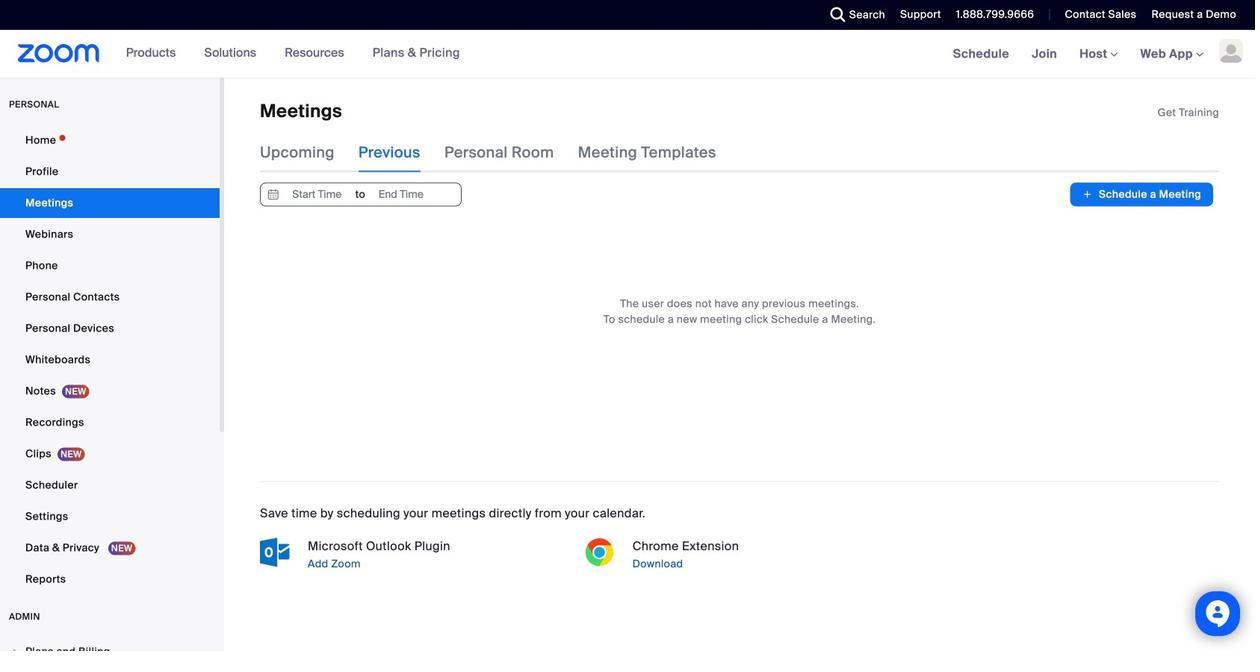 Task type: describe. For each thing, give the bounding box(es) containing it.
add image
[[1083, 187, 1094, 202]]

date image
[[265, 183, 283, 206]]

product information navigation
[[100, 30, 472, 78]]

Date Range Picker End field
[[367, 183, 436, 206]]

right image
[[10, 648, 19, 652]]



Task type: locate. For each thing, give the bounding box(es) containing it.
profile picture image
[[1220, 39, 1244, 63]]

banner
[[0, 30, 1256, 79]]

tabs of meeting tab list
[[260, 133, 741, 172]]

menu item
[[0, 638, 220, 652]]

Date Range Picker Start field
[[283, 183, 352, 206]]

meetings navigation
[[943, 30, 1256, 79]]

personal menu menu
[[0, 126, 220, 597]]

zoom logo image
[[18, 44, 100, 63]]

application
[[1159, 105, 1220, 120]]



Task type: vqa. For each thing, say whether or not it's contained in the screenshot.
Add image
yes



